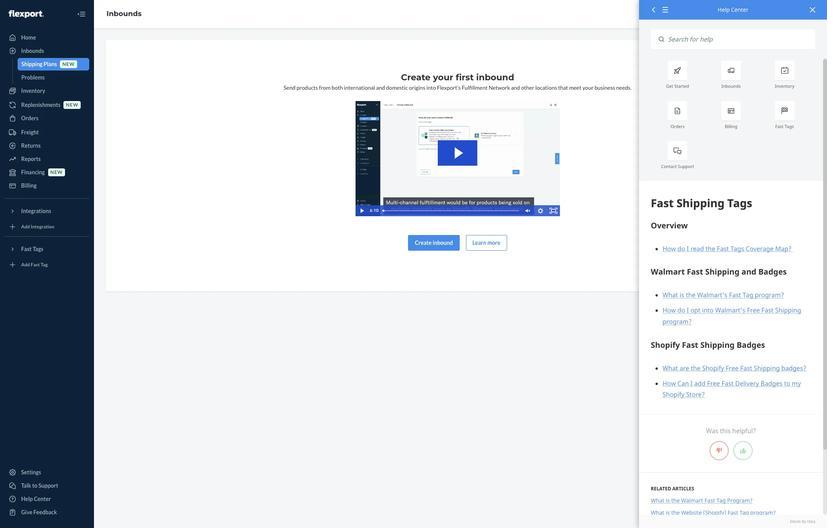 Task type: vqa. For each thing, say whether or not it's contained in the screenshot.
SYNC CATALOG Button
no



Task type: describe. For each thing, give the bounding box(es) containing it.
1 horizontal spatial inbounds link
[[107, 9, 142, 18]]

program?
[[728, 497, 753, 505]]

center inside 'link'
[[34, 496, 51, 503]]

support inside button
[[39, 483, 58, 489]]

elevio by dixa
[[791, 519, 816, 524]]

new for replenishments
[[66, 102, 78, 108]]

get
[[667, 83, 674, 89]]

returns
[[21, 142, 41, 149]]

into
[[427, 84, 436, 91]]

more
[[488, 239, 501, 246]]

integrations
[[21, 208, 51, 214]]

elevio by dixa link
[[652, 519, 816, 525]]

shipping plans
[[21, 61, 57, 67]]

walmart
[[682, 497, 704, 505]]

articles
[[673, 486, 695, 493]]

1 horizontal spatial center
[[732, 6, 749, 13]]

1 vertical spatial tag
[[717, 497, 727, 505]]

problems
[[21, 74, 45, 81]]

network
[[489, 84, 511, 91]]

website
[[682, 509, 703, 517]]

create for inbound
[[415, 239, 432, 246]]

reports
[[21, 156, 41, 162]]

inbound inside "button"
[[433, 239, 453, 246]]

this
[[721, 427, 732, 435]]

home
[[21, 34, 36, 41]]

elevio
[[791, 519, 802, 524]]

international
[[344, 84, 375, 91]]

0 vertical spatial help
[[719, 6, 730, 13]]

returns link
[[5, 140, 89, 152]]

flexport logo image
[[9, 10, 44, 18]]

what is the website (shopify) fast tag program?
[[652, 509, 777, 517]]

give
[[21, 509, 32, 516]]

program?
[[751, 509, 777, 517]]

0 vertical spatial help center
[[719, 6, 749, 13]]

other
[[522, 84, 535, 91]]

close navigation image
[[77, 9, 86, 19]]

what is the walmart fast tag program?
[[652, 497, 753, 505]]

is for website
[[667, 509, 671, 517]]

orders link
[[5, 112, 89, 125]]

add integration link
[[5, 221, 89, 233]]

settings
[[21, 469, 41, 476]]

domestic
[[386, 84, 408, 91]]

financing
[[21, 169, 45, 176]]

add fast tag
[[21, 262, 48, 268]]

0 horizontal spatial inventory
[[21, 87, 45, 94]]

inbound inside create your first inbound send products from both international and domestic origins into flexport's fulfillment network and other locations that meet your business needs.
[[477, 72, 515, 83]]

is for walmart
[[667, 497, 671, 505]]

dixa
[[808, 519, 816, 524]]

tags inside dropdown button
[[33, 246, 43, 252]]

billing link
[[5, 180, 89, 192]]

products
[[297, 84, 318, 91]]

create for your
[[401, 72, 431, 83]]

meet
[[570, 84, 582, 91]]

freight link
[[5, 126, 89, 139]]

0 vertical spatial your
[[433, 72, 454, 83]]

related
[[652, 486, 672, 493]]

1 horizontal spatial fast tags
[[776, 123, 795, 129]]

helpful?
[[733, 427, 757, 435]]

shipping
[[21, 61, 43, 67]]

give feedback
[[21, 509, 57, 516]]

contact
[[662, 163, 677, 169]]

contact support
[[662, 163, 695, 169]]

was this helpful?
[[707, 427, 757, 435]]

0 horizontal spatial billing
[[21, 182, 37, 189]]

to
[[32, 483, 37, 489]]

what for what is the website (shopify) fast tag program?
[[652, 509, 665, 517]]

1 horizontal spatial your
[[583, 84, 594, 91]]

fast tags inside fast tags dropdown button
[[21, 246, 43, 252]]

1 horizontal spatial inbounds
[[107, 9, 142, 18]]

the for website
[[672, 509, 680, 517]]

problems link
[[17, 71, 89, 84]]

1 and from the left
[[376, 84, 385, 91]]

1 horizontal spatial orders
[[671, 123, 685, 129]]

2 horizontal spatial inbounds
[[722, 83, 742, 89]]

inventory link
[[5, 85, 89, 97]]



Task type: locate. For each thing, give the bounding box(es) containing it.
1 horizontal spatial billing
[[726, 123, 738, 129]]

talk to support
[[21, 483, 58, 489]]

0 horizontal spatial help center
[[21, 496, 51, 503]]

1 vertical spatial the
[[672, 509, 680, 517]]

help
[[719, 6, 730, 13], [21, 496, 33, 503]]

0 vertical spatial billing
[[726, 123, 738, 129]]

center up search search field
[[732, 6, 749, 13]]

center down talk to support
[[34, 496, 51, 503]]

add integration
[[21, 224, 54, 230]]

0 vertical spatial orders
[[21, 115, 39, 122]]

plans
[[44, 61, 57, 67]]

help up give at the bottom left of the page
[[21, 496, 33, 503]]

1 what from the top
[[652, 497, 665, 505]]

1 vertical spatial is
[[667, 509, 671, 517]]

new for financing
[[50, 170, 63, 175]]

1 vertical spatial help
[[21, 496, 33, 503]]

create inside create your first inbound send products from both international and domestic origins into flexport's fulfillment network and other locations that meet your business needs.
[[401, 72, 431, 83]]

fast tags
[[776, 123, 795, 129], [21, 246, 43, 252]]

tag up (shopify)
[[717, 497, 727, 505]]

billing
[[726, 123, 738, 129], [21, 182, 37, 189]]

2 the from the top
[[672, 509, 680, 517]]

0 vertical spatial tags
[[785, 123, 795, 129]]

is
[[667, 497, 671, 505], [667, 509, 671, 517]]

1 vertical spatial your
[[583, 84, 594, 91]]

0 vertical spatial tag
[[41, 262, 48, 268]]

1 is from the top
[[667, 497, 671, 505]]

tag down fast tags dropdown button
[[41, 262, 48, 268]]

1 vertical spatial orders
[[671, 123, 685, 129]]

was
[[707, 427, 719, 435]]

related articles
[[652, 486, 695, 493]]

started
[[675, 83, 690, 89]]

2 what from the top
[[652, 509, 665, 517]]

1 vertical spatial inbound
[[433, 239, 453, 246]]

video element
[[356, 101, 560, 216]]

support down settings "link"
[[39, 483, 58, 489]]

reports link
[[5, 153, 89, 165]]

first
[[456, 72, 474, 83]]

business
[[595, 84, 616, 91]]

1 vertical spatial inbounds link
[[5, 45, 89, 57]]

0 horizontal spatial support
[[39, 483, 58, 489]]

fast inside dropdown button
[[21, 246, 32, 252]]

send
[[284, 84, 296, 91]]

help center down to
[[21, 496, 51, 503]]

1 horizontal spatial tags
[[785, 123, 795, 129]]

integrations button
[[5, 205, 89, 218]]

origins
[[409, 84, 426, 91]]

1 horizontal spatial inbound
[[477, 72, 515, 83]]

the down "related articles"
[[672, 497, 680, 505]]

1 vertical spatial billing
[[21, 182, 37, 189]]

freight
[[21, 129, 39, 136]]

add for add integration
[[21, 224, 30, 230]]

1 vertical spatial help center
[[21, 496, 51, 503]]

2 add from the top
[[21, 262, 30, 268]]

what
[[652, 497, 665, 505], [652, 509, 665, 517]]

Search search field
[[665, 29, 816, 49]]

both
[[332, 84, 343, 91]]

0 horizontal spatial and
[[376, 84, 385, 91]]

1 vertical spatial add
[[21, 262, 30, 268]]

0 horizontal spatial orders
[[21, 115, 39, 122]]

and left domestic
[[376, 84, 385, 91]]

video thumbnail image
[[356, 101, 560, 216], [356, 101, 560, 216]]

1 horizontal spatial tag
[[717, 497, 727, 505]]

help center link
[[5, 493, 89, 506]]

create
[[401, 72, 431, 83], [415, 239, 432, 246]]

1 horizontal spatial help center
[[719, 6, 749, 13]]

support
[[679, 163, 695, 169], [39, 483, 58, 489]]

help center up search search field
[[719, 6, 749, 13]]

tag
[[41, 262, 48, 268], [717, 497, 727, 505], [740, 509, 750, 517]]

1 vertical spatial inbounds
[[21, 47, 44, 54]]

1 vertical spatial fast tags
[[21, 246, 43, 252]]

the left website
[[672, 509, 680, 517]]

support right contact
[[679, 163, 695, 169]]

and
[[376, 84, 385, 91], [512, 84, 521, 91]]

0 vertical spatial inbounds
[[107, 9, 142, 18]]

2 and from the left
[[512, 84, 521, 91]]

0 vertical spatial what
[[652, 497, 665, 505]]

help center
[[719, 6, 749, 13], [21, 496, 51, 503]]

new
[[62, 61, 75, 67], [66, 102, 78, 108], [50, 170, 63, 175]]

needs.
[[617, 84, 632, 91]]

locations
[[536, 84, 558, 91]]

talk to support button
[[5, 480, 89, 492]]

1 horizontal spatial support
[[679, 163, 695, 169]]

new down reports 'link'
[[50, 170, 63, 175]]

is left website
[[667, 509, 671, 517]]

learn
[[473, 239, 487, 246]]

1 vertical spatial tags
[[33, 246, 43, 252]]

your right meet
[[583, 84, 594, 91]]

that
[[559, 84, 569, 91]]

help center inside 'link'
[[21, 496, 51, 503]]

1 vertical spatial new
[[66, 102, 78, 108]]

add fast tag link
[[5, 259, 89, 271]]

2 horizontal spatial tag
[[740, 509, 750, 517]]

talk
[[21, 483, 31, 489]]

inbounds link
[[107, 9, 142, 18], [5, 45, 89, 57]]

what for what is the walmart fast tag program?
[[652, 497, 665, 505]]

0 horizontal spatial tag
[[41, 262, 48, 268]]

get started
[[667, 83, 690, 89]]

0 vertical spatial center
[[732, 6, 749, 13]]

new up orders link
[[66, 102, 78, 108]]

add down fast tags dropdown button
[[21, 262, 30, 268]]

inbound
[[477, 72, 515, 83], [433, 239, 453, 246]]

0 horizontal spatial tags
[[33, 246, 43, 252]]

fast tags button
[[5, 243, 89, 256]]

0 vertical spatial the
[[672, 497, 680, 505]]

0 vertical spatial support
[[679, 163, 695, 169]]

center
[[732, 6, 749, 13], [34, 496, 51, 503]]

and left other
[[512, 84, 521, 91]]

2 vertical spatial inbounds
[[722, 83, 742, 89]]

0 horizontal spatial inbounds link
[[5, 45, 89, 57]]

learn more
[[473, 239, 501, 246]]

inventory
[[776, 83, 795, 89], [21, 87, 45, 94]]

0 vertical spatial add
[[21, 224, 30, 230]]

0 horizontal spatial fast tags
[[21, 246, 43, 252]]

home link
[[5, 31, 89, 44]]

1 add from the top
[[21, 224, 30, 230]]

help inside help center 'link'
[[21, 496, 33, 503]]

by
[[803, 519, 807, 524]]

is down "related articles"
[[667, 497, 671, 505]]

0 vertical spatial is
[[667, 497, 671, 505]]

feedback
[[33, 509, 57, 516]]

2 vertical spatial tag
[[740, 509, 750, 517]]

0 vertical spatial fast tags
[[776, 123, 795, 129]]

1 horizontal spatial and
[[512, 84, 521, 91]]

0 horizontal spatial inbound
[[433, 239, 453, 246]]

fast
[[776, 123, 784, 129], [21, 246, 32, 252], [31, 262, 40, 268], [705, 497, 716, 505], [728, 509, 739, 517]]

help up search search field
[[719, 6, 730, 13]]

orders
[[21, 115, 39, 122], [671, 123, 685, 129]]

0 horizontal spatial help
[[21, 496, 33, 503]]

0 vertical spatial inbounds link
[[107, 9, 142, 18]]

new right plans
[[62, 61, 75, 67]]

1 vertical spatial center
[[34, 496, 51, 503]]

add for add fast tag
[[21, 262, 30, 268]]

0 vertical spatial inbound
[[477, 72, 515, 83]]

1 horizontal spatial help
[[719, 6, 730, 13]]

(shopify)
[[704, 509, 727, 517]]

0 vertical spatial create
[[401, 72, 431, 83]]

create your first inbound send products from both international and domestic origins into flexport's fulfillment network and other locations that meet your business needs.
[[284, 72, 632, 91]]

1 the from the top
[[672, 497, 680, 505]]

0 horizontal spatial inbounds
[[21, 47, 44, 54]]

give feedback button
[[5, 506, 89, 519]]

0 vertical spatial new
[[62, 61, 75, 67]]

settings link
[[5, 466, 89, 479]]

tag down program?
[[740, 509, 750, 517]]

0 horizontal spatial center
[[34, 496, 51, 503]]

add left integration
[[21, 224, 30, 230]]

new for shipping plans
[[62, 61, 75, 67]]

create inside "button"
[[415, 239, 432, 246]]

create inbound
[[415, 239, 453, 246]]

1 horizontal spatial inventory
[[776, 83, 795, 89]]

fulfillment
[[462, 84, 488, 91]]

inbound up the 'network' at the right top
[[477, 72, 515, 83]]

your
[[433, 72, 454, 83], [583, 84, 594, 91]]

2 vertical spatial new
[[50, 170, 63, 175]]

inbound left learn at right
[[433, 239, 453, 246]]

your up flexport's
[[433, 72, 454, 83]]

the for walmart
[[672, 497, 680, 505]]

replenishments
[[21, 102, 61, 108]]

1 vertical spatial create
[[415, 239, 432, 246]]

add
[[21, 224, 30, 230], [21, 262, 30, 268]]

create inbound button
[[409, 235, 460, 251]]

integration
[[31, 224, 54, 230]]

the
[[672, 497, 680, 505], [672, 509, 680, 517]]

from
[[319, 84, 331, 91]]

2 is from the top
[[667, 509, 671, 517]]

1 vertical spatial what
[[652, 509, 665, 517]]

flexport's
[[437, 84, 461, 91]]

0 horizontal spatial your
[[433, 72, 454, 83]]

learn more button
[[466, 235, 508, 251]]

tags
[[785, 123, 795, 129], [33, 246, 43, 252]]

1 vertical spatial support
[[39, 483, 58, 489]]



